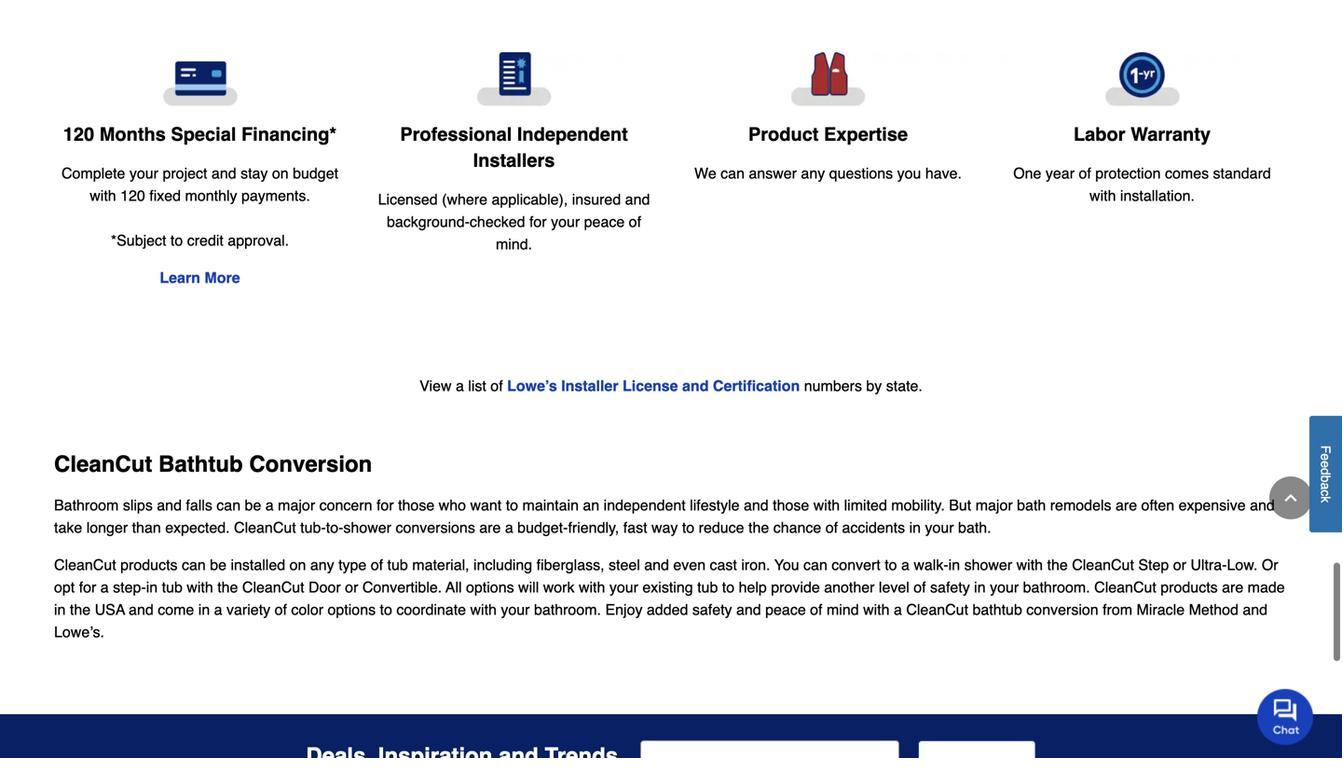 Task type: vqa. For each thing, say whether or not it's contained in the screenshot.
questions
yes



Task type: describe. For each thing, give the bounding box(es) containing it.
with up bathtub
[[1017, 556, 1044, 574]]

existing
[[643, 579, 694, 596]]

often
[[1142, 497, 1175, 514]]

enjoy
[[606, 601, 643, 618]]

longer
[[86, 519, 128, 536]]

usa
[[95, 601, 125, 618]]

and down the step-
[[129, 601, 154, 618]]

mind.
[[496, 235, 533, 253]]

can inside the bathroom slips and falls can be a major concern for those who want to maintain an independent lifestyle and those with limited mobility. but major bath remodels are often expensive and take longer than expected. cleancut tub-to-shower conversions are a budget-friendly, fast way to reduce the chance of accidents in your bath.
[[217, 497, 241, 514]]

fixed
[[149, 187, 181, 204]]

one year of protection comes standard with installation.
[[1014, 165, 1272, 204]]

a up usa
[[101, 579, 109, 596]]

mobility.
[[892, 497, 945, 514]]

in inside the bathroom slips and falls can be a major concern for those who want to maintain an independent lifestyle and those with limited mobility. but major bath remodels are often expensive and take longer than expected. cleancut tub-to-shower conversions are a budget-friendly, fast way to reduce the chance of accidents in your bath.
[[910, 519, 921, 536]]

certification
[[713, 377, 800, 394]]

variety
[[227, 601, 271, 618]]

opt
[[54, 579, 75, 596]]

remodels
[[1051, 497, 1112, 514]]

method
[[1190, 601, 1239, 618]]

credit
[[187, 232, 224, 249]]

for inside the bathroom slips and falls can be a major concern for those who want to maintain an independent lifestyle and those with limited mobility. but major bath remodels are often expensive and take longer than expected. cleancut tub-to-shower conversions are a budget-friendly, fast way to reduce the chance of accidents in your bath.
[[377, 497, 394, 514]]

a left variety
[[214, 601, 222, 618]]

the up variety
[[217, 579, 238, 596]]

and down made on the bottom
[[1244, 601, 1268, 618]]

2 e from the top
[[1319, 461, 1334, 468]]

material,
[[412, 556, 470, 574]]

with down including
[[470, 601, 497, 618]]

comes
[[1166, 165, 1210, 182]]

lowe's.
[[54, 623, 104, 641]]

lowe's
[[507, 377, 557, 394]]

installers
[[473, 150, 555, 171]]

a dark blue credit card icon. image
[[58, 52, 342, 106]]

1 major from the left
[[278, 497, 315, 514]]

even
[[674, 556, 706, 574]]

the up conversion
[[1048, 556, 1069, 574]]

made
[[1248, 579, 1286, 596]]

a dark blue background check icon. image
[[372, 52, 657, 106]]

walk-
[[914, 556, 949, 574]]

bath
[[1018, 497, 1047, 514]]

a inside button
[[1319, 482, 1334, 490]]

chat invite button image
[[1258, 688, 1315, 745]]

2 horizontal spatial tub
[[698, 579, 718, 596]]

0 vertical spatial options
[[466, 579, 514, 596]]

more
[[205, 269, 240, 286]]

tub-
[[300, 519, 326, 536]]

to-
[[326, 519, 344, 536]]

background-
[[387, 213, 470, 230]]

budget
[[293, 165, 339, 182]]

cleancut bathtub conversion
[[54, 451, 372, 477]]

and left falls
[[157, 497, 182, 514]]

*subject to credit approval.
[[111, 232, 289, 249]]

learn more link
[[160, 269, 240, 286]]

your up enjoy
[[610, 579, 639, 596]]

state.
[[887, 377, 923, 394]]

your up bathtub
[[991, 579, 1020, 596]]

with inside complete your project and stay on budget with 120 fixed monthly payments.
[[90, 187, 116, 204]]

of inside licensed (where applicable), insured and background-checked for your peace of mind.
[[629, 213, 642, 230]]

bathtub
[[973, 601, 1023, 618]]

1 horizontal spatial products
[[1161, 579, 1219, 596]]

fast
[[624, 519, 648, 536]]

type
[[339, 556, 367, 574]]

bath.
[[959, 519, 992, 536]]

miracle
[[1137, 601, 1185, 618]]

on for stay
[[272, 165, 289, 182]]

be inside the bathroom slips and falls can be a major concern for those who want to maintain an independent lifestyle and those with limited mobility. but major bath remodels are often expensive and take longer than expected. cleancut tub-to-shower conversions are a budget-friendly, fast way to reduce the chance of accidents in your bath.
[[245, 497, 261, 514]]

maintain
[[523, 497, 579, 514]]

0 vertical spatial products
[[120, 556, 178, 574]]

can right you
[[804, 556, 828, 574]]

on for installed
[[290, 556, 306, 574]]

lowe's installer license and certification link
[[507, 377, 800, 394]]

falls
[[186, 497, 213, 514]]

and down help
[[737, 601, 762, 618]]

learn
[[160, 269, 200, 286]]

we
[[695, 164, 717, 182]]

convert
[[832, 556, 881, 574]]

will
[[519, 579, 539, 596]]

protection
[[1096, 165, 1162, 182]]

and right license
[[683, 377, 709, 394]]

for inside licensed (where applicable), insured and background-checked for your peace of mind.
[[530, 213, 547, 230]]

to right the way
[[683, 519, 695, 536]]

product expertise
[[749, 123, 908, 145]]

f
[[1319, 445, 1334, 453]]

cast
[[710, 556, 738, 574]]

1 horizontal spatial any
[[802, 164, 826, 182]]

shower inside cleancut products can be installed on any type of tub material, including fiberglass, steel and even cast iron. you can convert to a walk-in shower with the cleancut step or ultra-low. or opt for a step-in tub with the cleancut door or convertible. all options will work with your existing tub to help provide another level of safety in your bathroom. cleancut products are made in the usa and come in a variety of color options to coordinate with your bathroom. enjoy added safety and peace of mind with a cleancut bathtub conversion from miracle method and lowe's.
[[965, 556, 1013, 574]]

f e e d b a c k
[[1319, 445, 1334, 503]]

financing*
[[242, 124, 337, 145]]

1 e from the top
[[1319, 453, 1334, 461]]

project
[[163, 165, 207, 182]]

the up lowe's.
[[70, 601, 91, 618]]

and up reduce
[[744, 497, 769, 514]]

f e e d b a c k button
[[1310, 416, 1343, 532]]

0 horizontal spatial safety
[[693, 601, 733, 618]]

to up level
[[885, 556, 898, 574]]

0 horizontal spatial options
[[328, 601, 376, 618]]

questions
[[830, 164, 894, 182]]

stay
[[241, 165, 268, 182]]

approval.
[[228, 232, 289, 249]]

complete your project and stay on budget with 120 fixed monthly payments.
[[62, 165, 339, 204]]

numbers
[[805, 377, 863, 394]]

insured
[[572, 191, 621, 208]]

scroll to top element
[[1270, 477, 1313, 519]]

checked
[[470, 213, 526, 230]]

of inside one year of protection comes standard with installation.
[[1079, 165, 1092, 182]]

color
[[291, 601, 324, 618]]

shower inside the bathroom slips and falls can be a major concern for those who want to maintain an independent lifestyle and those with limited mobility. but major bath remodels are often expensive and take longer than expected. cleancut tub-to-shower conversions are a budget-friendly, fast way to reduce the chance of accidents in your bath.
[[344, 519, 392, 536]]

product
[[749, 123, 819, 145]]

cleancut products can be installed on any type of tub material, including fiberglass, steel and even cast iron. you can convert to a walk-in shower with the cleancut step or ultra-low. or opt for a step-in tub with the cleancut door or convertible. all options will work with your existing tub to help provide another level of safety in your bathroom. cleancut products are made in the usa and come in a variety of color options to coordinate with your bathroom. enjoy added safety and peace of mind with a cleancut bathtub conversion from miracle method and lowe's.
[[54, 556, 1286, 641]]

licensed (where applicable), insured and background-checked for your peace of mind.
[[378, 191, 650, 253]]

slips
[[123, 497, 153, 514]]

one
[[1014, 165, 1042, 182]]

and up existing
[[645, 556, 670, 574]]

0 horizontal spatial tub
[[162, 579, 183, 596]]

bathtub
[[159, 451, 243, 477]]

conversions
[[396, 519, 475, 536]]

in down bath.
[[949, 556, 961, 574]]

in down than
[[146, 579, 158, 596]]

professional independent installers
[[400, 123, 628, 171]]

step-
[[113, 579, 146, 596]]

fiberglass,
[[537, 556, 605, 574]]

of inside the bathroom slips and falls can be a major concern for those who want to maintain an independent lifestyle and those with limited mobility. but major bath remodels are often expensive and take longer than expected. cleancut tub-to-shower conversions are a budget-friendly, fast way to reduce the chance of accidents in your bath.
[[826, 519, 839, 536]]

installer
[[562, 377, 619, 394]]

any inside cleancut products can be installed on any type of tub material, including fiberglass, steel and even cast iron. you can convert to a walk-in shower with the cleancut step or ultra-low. or opt for a step-in tub with the cleancut door or convertible. all options will work with your existing tub to help provide another level of safety in your bathroom. cleancut products are made in the usa and come in a variety of color options to coordinate with your bathroom. enjoy added safety and peace of mind with a cleancut bathtub conversion from miracle method and lowe's.
[[310, 556, 334, 574]]

0 vertical spatial 120
[[63, 124, 94, 145]]



Task type: locate. For each thing, give the bounding box(es) containing it.
a left 'budget-'
[[505, 519, 514, 536]]

with inside one year of protection comes standard with installation.
[[1090, 187, 1117, 204]]

can right falls
[[217, 497, 241, 514]]

professional
[[400, 123, 512, 145]]

those up chance
[[773, 497, 810, 514]]

in
[[910, 519, 921, 536], [949, 556, 961, 574], [146, 579, 158, 596], [975, 579, 986, 596], [54, 601, 66, 618], [198, 601, 210, 618]]

iron.
[[742, 556, 771, 574]]

0 vertical spatial on
[[272, 165, 289, 182]]

0 horizontal spatial for
[[79, 579, 96, 596]]

0 horizontal spatial on
[[272, 165, 289, 182]]

in down mobility.
[[910, 519, 921, 536]]

b
[[1319, 475, 1334, 482]]

and up monthly
[[212, 165, 237, 182]]

1 vertical spatial products
[[1161, 579, 1219, 596]]

and inside complete your project and stay on budget with 120 fixed monthly payments.
[[212, 165, 237, 182]]

complete
[[62, 165, 125, 182]]

d
[[1319, 468, 1334, 475]]

provide
[[772, 579, 820, 596]]

those
[[398, 497, 435, 514], [773, 497, 810, 514]]

*subject
[[111, 232, 166, 249]]

1 vertical spatial on
[[290, 556, 306, 574]]

1 horizontal spatial tub
[[388, 556, 408, 574]]

1 horizontal spatial 120
[[120, 187, 145, 204]]

the inside the bathroom slips and falls can be a major concern for those who want to maintain an independent lifestyle and those with limited mobility. but major bath remodels are often expensive and take longer than expected. cleancut tub-to-shower conversions are a budget-friendly, fast way to reduce the chance of accidents in your bath.
[[749, 519, 770, 536]]

2 vertical spatial are
[[1223, 579, 1244, 596]]

we can answer any questions you have.
[[695, 164, 962, 182]]

including
[[474, 556, 533, 574]]

concern
[[320, 497, 373, 514]]

a left 'list'
[[456, 377, 464, 394]]

to down convertible. on the bottom
[[380, 601, 393, 618]]

are
[[1116, 497, 1138, 514], [480, 519, 501, 536], [1223, 579, 1244, 596]]

1 horizontal spatial major
[[976, 497, 1013, 514]]

your inside licensed (where applicable), insured and background-checked for your peace of mind.
[[551, 213, 580, 230]]

but
[[950, 497, 972, 514]]

view a list of lowe's installer license and certification numbers by state.
[[420, 377, 923, 394]]

expensive
[[1179, 497, 1247, 514]]

list
[[468, 377, 487, 394]]

friendly,
[[568, 519, 620, 536]]

c
[[1319, 490, 1334, 496]]

accidents
[[843, 519, 906, 536]]

1 vertical spatial safety
[[693, 601, 733, 618]]

or right step
[[1174, 556, 1187, 574]]

your inside complete your project and stay on budget with 120 fixed monthly payments.
[[130, 165, 159, 182]]

120 inside complete your project and stay on budget with 120 fixed monthly payments.
[[120, 187, 145, 204]]

step
[[1139, 556, 1170, 574]]

1 horizontal spatial or
[[1174, 556, 1187, 574]]

are inside cleancut products can be installed on any type of tub material, including fiberglass, steel and even cast iron. you can convert to a walk-in shower with the cleancut step or ultra-low. or opt for a step-in tub with the cleancut door or convertible. all options will work with your existing tub to help provide another level of safety in your bathroom. cleancut products are made in the usa and come in a variety of color options to coordinate with your bathroom. enjoy added safety and peace of mind with a cleancut bathtub conversion from miracle method and lowe's.
[[1223, 579, 1244, 596]]

monthly
[[185, 187, 237, 204]]

way
[[652, 519, 678, 536]]

be inside cleancut products can be installed on any type of tub material, including fiberglass, steel and even cast iron. you can convert to a walk-in shower with the cleancut step or ultra-low. or opt for a step-in tub with the cleancut door or convertible. all options will work with your existing tub to help provide another level of safety in your bathroom. cleancut products are made in the usa and come in a variety of color options to coordinate with your bathroom. enjoy added safety and peace of mind with a cleancut bathtub conversion from miracle method and lowe's.
[[210, 556, 227, 574]]

with inside the bathroom slips and falls can be a major concern for those who want to maintain an independent lifestyle and those with limited mobility. but major bath remodels are often expensive and take longer than expected. cleancut tub-to-shower conversions are a budget-friendly, fast way to reduce the chance of accidents in your bath.
[[814, 497, 840, 514]]

with down fiberglass,
[[579, 579, 606, 596]]

for right concern
[[377, 497, 394, 514]]

e up b
[[1319, 461, 1334, 468]]

1 vertical spatial any
[[310, 556, 334, 574]]

tub down cast
[[698, 579, 718, 596]]

in down opt on the bottom of the page
[[54, 601, 66, 618]]

months
[[100, 124, 166, 145]]

the
[[749, 519, 770, 536], [1048, 556, 1069, 574], [217, 579, 238, 596], [70, 601, 91, 618]]

a up "k"
[[1319, 482, 1334, 490]]

installed
[[231, 556, 286, 574]]

1 vertical spatial 120
[[120, 187, 145, 204]]

labor
[[1074, 124, 1126, 145]]

a blue 1-year labor warranty icon. image
[[1001, 52, 1285, 106]]

0 vertical spatial shower
[[344, 519, 392, 536]]

0 horizontal spatial shower
[[344, 519, 392, 536]]

120 up complete
[[63, 124, 94, 145]]

licensed
[[378, 191, 438, 208]]

and right insured
[[625, 191, 650, 208]]

learn more
[[160, 269, 240, 286]]

2 horizontal spatial are
[[1223, 579, 1244, 596]]

1 horizontal spatial shower
[[965, 556, 1013, 574]]

options down door
[[328, 601, 376, 618]]

your down but
[[926, 519, 955, 536]]

and
[[212, 165, 237, 182], [625, 191, 650, 208], [683, 377, 709, 394], [157, 497, 182, 514], [744, 497, 769, 514], [1251, 497, 1276, 514], [645, 556, 670, 574], [129, 601, 154, 618], [737, 601, 762, 618], [1244, 601, 1268, 618]]

0 vertical spatial are
[[1116, 497, 1138, 514]]

0 vertical spatial or
[[1174, 556, 1187, 574]]

chance
[[774, 519, 822, 536]]

products
[[120, 556, 178, 574], [1161, 579, 1219, 596]]

your down insured
[[551, 213, 580, 230]]

by
[[867, 377, 883, 394]]

low.
[[1228, 556, 1258, 574]]

can down expected.
[[182, 556, 206, 574]]

1 horizontal spatial bathroom.
[[1024, 579, 1091, 596]]

want
[[470, 497, 502, 514]]

tub
[[388, 556, 408, 574], [162, 579, 183, 596], [698, 579, 718, 596]]

1 horizontal spatial options
[[466, 579, 514, 596]]

1 horizontal spatial peace
[[766, 601, 806, 618]]

products up the step-
[[120, 556, 178, 574]]

0 horizontal spatial bathroom.
[[534, 601, 602, 618]]

0 vertical spatial bathroom.
[[1024, 579, 1091, 596]]

help
[[739, 579, 767, 596]]

on right "installed"
[[290, 556, 306, 574]]

coordinate
[[397, 601, 466, 618]]

year
[[1046, 165, 1075, 182]]

0 vertical spatial any
[[802, 164, 826, 182]]

on inside cleancut products can be installed on any type of tub material, including fiberglass, steel and even cast iron. you can convert to a walk-in shower with the cleancut step or ultra-low. or opt for a step-in tub with the cleancut door or convertible. all options will work with your existing tub to help provide another level of safety in your bathroom. cleancut products are made in the usa and come in a variety of color options to coordinate with your bathroom. enjoy added safety and peace of mind with a cleancut bathtub conversion from miracle method and lowe's.
[[290, 556, 306, 574]]

who
[[439, 497, 466, 514]]

bathroom. down "work" at the left bottom of page
[[534, 601, 602, 618]]

0 vertical spatial be
[[245, 497, 261, 514]]

steel
[[609, 556, 641, 574]]

1 vertical spatial bathroom.
[[534, 601, 602, 618]]

to left credit
[[171, 232, 183, 249]]

peace down provide
[[766, 601, 806, 618]]

for right opt on the bottom of the page
[[79, 579, 96, 596]]

peace down insured
[[584, 213, 625, 230]]

0 horizontal spatial any
[[310, 556, 334, 574]]

form
[[641, 740, 1037, 758]]

e
[[1319, 453, 1334, 461], [1319, 461, 1334, 468]]

on up payments.
[[272, 165, 289, 182]]

bathroom.
[[1024, 579, 1091, 596], [534, 601, 602, 618]]

cleancut inside the bathroom slips and falls can be a major concern for those who want to maintain an independent lifestyle and those with limited mobility. but major bath remodels are often expensive and take longer than expected. cleancut tub-to-shower conversions are a budget-friendly, fast way to reduce the chance of accidents in your bath.
[[234, 519, 296, 536]]

1 vertical spatial shower
[[965, 556, 1013, 574]]

0 vertical spatial peace
[[584, 213, 625, 230]]

options down including
[[466, 579, 514, 596]]

1 vertical spatial are
[[480, 519, 501, 536]]

120
[[63, 124, 94, 145], [120, 187, 145, 204]]

0 horizontal spatial 120
[[63, 124, 94, 145]]

those up conversions
[[398, 497, 435, 514]]

0 vertical spatial for
[[530, 213, 547, 230]]

door
[[309, 579, 341, 596]]

labor warranty
[[1074, 124, 1212, 145]]

and left the chevron up icon
[[1251, 497, 1276, 514]]

in right come
[[198, 601, 210, 618]]

2 those from the left
[[773, 497, 810, 514]]

payments.
[[242, 187, 310, 204]]

0 horizontal spatial peace
[[584, 213, 625, 230]]

major up tub-
[[278, 497, 315, 514]]

be left "installed"
[[210, 556, 227, 574]]

lifestyle
[[690, 497, 740, 514]]

products down ultra-
[[1161, 579, 1219, 596]]

bathroom slips and falls can be a major concern for those who want to maintain an independent lifestyle and those with limited mobility. but major bath remodels are often expensive and take longer than expected. cleancut tub-to-shower conversions are a budget-friendly, fast way to reduce the chance of accidents in your bath.
[[54, 497, 1276, 536]]

safety
[[931, 579, 971, 596], [693, 601, 733, 618]]

bathroom. up conversion
[[1024, 579, 1091, 596]]

a down level
[[894, 601, 903, 618]]

or down type
[[345, 579, 358, 596]]

1 horizontal spatial are
[[1116, 497, 1138, 514]]

e up 'd'
[[1319, 453, 1334, 461]]

2 horizontal spatial for
[[530, 213, 547, 230]]

in up bathtub
[[975, 579, 986, 596]]

1 horizontal spatial those
[[773, 497, 810, 514]]

1 horizontal spatial be
[[245, 497, 261, 514]]

Email Address email field
[[641, 740, 900, 758]]

your up fixed
[[130, 165, 159, 182]]

all
[[446, 579, 462, 596]]

0 vertical spatial safety
[[931, 579, 971, 596]]

1 horizontal spatial safety
[[931, 579, 971, 596]]

are down want
[[480, 519, 501, 536]]

1 vertical spatial peace
[[766, 601, 806, 618]]

level
[[879, 579, 910, 596]]

tub up convertible. on the bottom
[[388, 556, 408, 574]]

take
[[54, 519, 82, 536]]

1 vertical spatial or
[[345, 579, 358, 596]]

are down low.
[[1223, 579, 1244, 596]]

on inside complete your project and stay on budget with 120 fixed monthly payments.
[[272, 165, 289, 182]]

120 left fixed
[[120, 187, 145, 204]]

any up door
[[310, 556, 334, 574]]

added
[[647, 601, 689, 618]]

be right falls
[[245, 497, 261, 514]]

peace inside cleancut products can be installed on any type of tub material, including fiberglass, steel and even cast iron. you can convert to a walk-in shower with the cleancut step or ultra-low. or opt for a step-in tub with the cleancut door or convertible. all options will work with your existing tub to help provide another level of safety in your bathroom. cleancut products are made in the usa and come in a variety of color options to coordinate with your bathroom. enjoy added safety and peace of mind with a cleancut bathtub conversion from miracle method and lowe's.
[[766, 601, 806, 618]]

shower down bath.
[[965, 556, 1013, 574]]

safety right added
[[693, 601, 733, 618]]

with up chance
[[814, 497, 840, 514]]

0 horizontal spatial or
[[345, 579, 358, 596]]

0 horizontal spatial major
[[278, 497, 315, 514]]

limited
[[845, 497, 888, 514]]

a down conversion
[[266, 497, 274, 514]]

can right "we"
[[721, 164, 745, 182]]

0 horizontal spatial are
[[480, 519, 501, 536]]

independent
[[517, 123, 628, 145]]

with down protection
[[1090, 187, 1117, 204]]

1 vertical spatial options
[[328, 601, 376, 618]]

standard
[[1214, 165, 1272, 182]]

k
[[1319, 496, 1334, 503]]

and inside licensed (where applicable), insured and background-checked for your peace of mind.
[[625, 191, 650, 208]]

reduce
[[699, 519, 745, 536]]

expected.
[[165, 519, 230, 536]]

for inside cleancut products can be installed on any type of tub material, including fiberglass, steel and even cast iron. you can convert to a walk-in shower with the cleancut step or ultra-low. or opt for a step-in tub with the cleancut door or convertible. all options will work with your existing tub to help provide another level of safety in your bathroom. cleancut products are made in the usa and come in a variety of color options to coordinate with your bathroom. enjoy added safety and peace of mind with a cleancut bathtub conversion from miracle method and lowe's.
[[79, 579, 96, 596]]

have.
[[926, 164, 962, 182]]

tub up come
[[162, 579, 183, 596]]

0 horizontal spatial those
[[398, 497, 435, 514]]

with up come
[[187, 579, 213, 596]]

the right reduce
[[749, 519, 770, 536]]

1 horizontal spatial on
[[290, 556, 306, 574]]

for down the applicable),
[[530, 213, 547, 230]]

applicable),
[[492, 191, 568, 208]]

any right answer
[[802, 164, 826, 182]]

your down will
[[501, 601, 530, 618]]

2 major from the left
[[976, 497, 1013, 514]]

special
[[171, 124, 236, 145]]

you
[[898, 164, 922, 182]]

1 vertical spatial be
[[210, 556, 227, 574]]

a up level
[[902, 556, 910, 574]]

view
[[420, 377, 452, 394]]

shower down concern
[[344, 519, 392, 536]]

on
[[272, 165, 289, 182], [290, 556, 306, 574]]

peace inside licensed (where applicable), insured and background-checked for your peace of mind.
[[584, 213, 625, 230]]

expertise
[[824, 123, 908, 145]]

another
[[825, 579, 875, 596]]

or
[[1263, 556, 1279, 574]]

mind
[[827, 601, 860, 618]]

0 horizontal spatial be
[[210, 556, 227, 574]]

are left often
[[1116, 497, 1138, 514]]

than
[[132, 519, 161, 536]]

1 those from the left
[[398, 497, 435, 514]]

1 vertical spatial for
[[377, 497, 394, 514]]

a lowe's red vest icon. image
[[686, 52, 971, 106]]

of
[[1079, 165, 1092, 182], [629, 213, 642, 230], [491, 377, 503, 394], [826, 519, 839, 536], [371, 556, 383, 574], [914, 579, 927, 596], [275, 601, 287, 618], [811, 601, 823, 618]]

major
[[278, 497, 315, 514], [976, 497, 1013, 514]]

to right want
[[506, 497, 519, 514]]

with down level
[[864, 601, 890, 618]]

to down cast
[[723, 579, 735, 596]]

2 vertical spatial for
[[79, 579, 96, 596]]

your inside the bathroom slips and falls can be a major concern for those who want to maintain an independent lifestyle and those with limited mobility. but major bath remodels are often expensive and take longer than expected. cleancut tub-to-shower conversions are a budget-friendly, fast way to reduce the chance of accidents in your bath.
[[926, 519, 955, 536]]

0 horizontal spatial products
[[120, 556, 178, 574]]

with down complete
[[90, 187, 116, 204]]

1 horizontal spatial for
[[377, 497, 394, 514]]

chevron up image
[[1282, 489, 1301, 507]]

major up bath.
[[976, 497, 1013, 514]]

safety down the walk-
[[931, 579, 971, 596]]

a
[[456, 377, 464, 394], [1319, 482, 1334, 490], [266, 497, 274, 514], [505, 519, 514, 536], [902, 556, 910, 574], [101, 579, 109, 596], [214, 601, 222, 618], [894, 601, 903, 618]]



